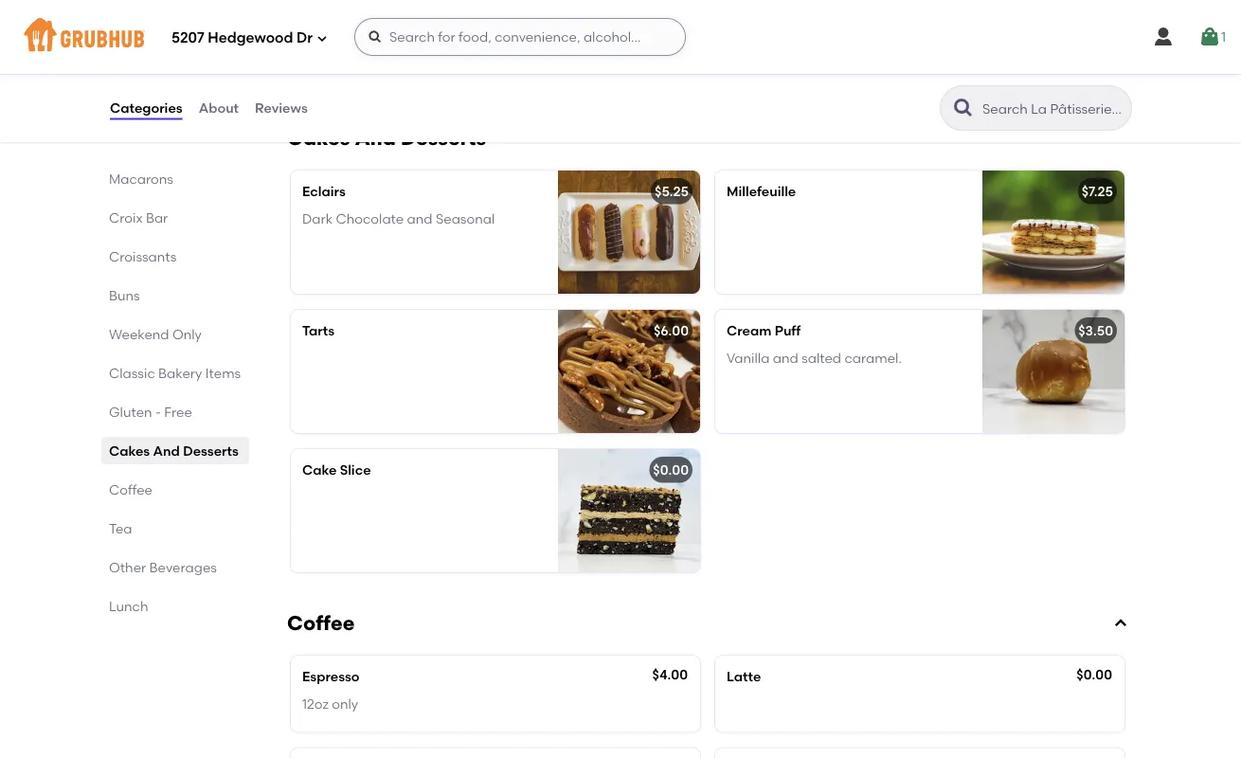 Task type: locate. For each thing, give the bounding box(es) containing it.
1 vertical spatial coffee
[[287, 611, 355, 635]]

and up chocolate
[[355, 126, 396, 150]]

and
[[407, 210, 433, 226], [773, 350, 799, 366]]

coffee up the espresso
[[287, 611, 355, 635]]

tarts image
[[558, 310, 700, 433]]

vanilla and salted caramel.
[[727, 350, 902, 366]]

1 vertical spatial cakes
[[109, 443, 150, 459]]

cake
[[302, 462, 337, 478]]

desserts up 'seasonal'
[[401, 126, 486, 150]]

desserts down free
[[183, 443, 239, 459]]

desserts
[[401, 126, 486, 150], [183, 443, 239, 459]]

0 horizontal spatial coffee
[[109, 481, 153, 498]]

vanilla
[[727, 350, 770, 366]]

about
[[199, 100, 239, 116]]

$7.25
[[1082, 183, 1114, 200]]

2 vertical spatial svg image
[[1114, 616, 1129, 631]]

and
[[355, 126, 396, 150], [153, 443, 180, 459]]

0 horizontal spatial and
[[153, 443, 180, 459]]

0 horizontal spatial $0.00
[[653, 462, 689, 478]]

0 vertical spatial desserts
[[401, 126, 486, 150]]

croix bar tab
[[109, 208, 242, 227]]

(orange
[[302, 3, 353, 19]]

only
[[172, 326, 202, 342]]

0 vertical spatial svg image
[[317, 33, 328, 44]]

0 vertical spatial $0.00
[[653, 462, 689, 478]]

svg image inside 1 button
[[1199, 26, 1222, 48]]

weekend only tab
[[109, 324, 242, 344]]

dark chocolate and seasonal
[[302, 210, 495, 226]]

chocolate
[[336, 210, 404, 226]]

0 vertical spatial and
[[355, 126, 396, 150]]

svg image inside cakes and desserts button
[[1114, 131, 1129, 146]]

$4.00
[[653, 667, 688, 683]]

and left 'seasonal'
[[407, 210, 433, 226]]

0 horizontal spatial desserts
[[183, 443, 239, 459]]

cake slice
[[302, 462, 371, 478]]

1
[[1222, 29, 1226, 45]]

other beverages
[[109, 559, 217, 575]]

12oz only
[[302, 695, 358, 712]]

1 horizontal spatial coffee
[[287, 611, 355, 635]]

cakes
[[287, 126, 350, 150], [109, 443, 150, 459]]

svg image
[[317, 33, 328, 44], [1114, 131, 1129, 146], [1114, 616, 1129, 631]]

weekend
[[109, 326, 169, 342]]

croissants tab
[[109, 246, 242, 266]]

1 horizontal spatial and
[[355, 126, 396, 150]]

0 vertical spatial cakes
[[287, 126, 350, 150]]

cakes down 'gluten'
[[109, 443, 150, 459]]

0 horizontal spatial cakes
[[109, 443, 150, 459]]

classic bakery items tab
[[109, 363, 242, 383]]

1 horizontal spatial desserts
[[401, 126, 486, 150]]

hedgewood
[[208, 29, 293, 47]]

salted
[[802, 350, 842, 366]]

2 horizontal spatial svg image
[[1199, 26, 1222, 48]]

1 vertical spatial svg image
[[1114, 131, 1129, 146]]

cakes and desserts
[[287, 126, 486, 150], [109, 443, 239, 459]]

0 horizontal spatial cakes and desserts
[[109, 443, 239, 459]]

svg image
[[1152, 26, 1175, 48], [1199, 26, 1222, 48], [368, 29, 383, 45]]

$0.00
[[653, 462, 689, 478], [1077, 667, 1113, 683]]

1 vertical spatial $0.00
[[1077, 667, 1113, 683]]

5207
[[172, 29, 204, 47]]

1 horizontal spatial svg image
[[1152, 26, 1175, 48]]

search icon image
[[952, 97, 975, 119]]

cakes and desserts inside tab
[[109, 443, 239, 459]]

cakes and desserts up dark chocolate and seasonal
[[287, 126, 486, 150]]

millefeuille image
[[983, 171, 1125, 294]]

1 vertical spatial desserts
[[183, 443, 239, 459]]

tea
[[109, 520, 132, 536]]

cakes down reviews
[[287, 126, 350, 150]]

coffee inside coffee tab
[[109, 481, 153, 498]]

lunch
[[109, 598, 148, 614]]

(orange cranberry).
[[302, 3, 427, 19]]

macarons tab
[[109, 169, 242, 189]]

1 horizontal spatial cakes
[[287, 126, 350, 150]]

tarts
[[302, 323, 335, 339]]

and down puff
[[773, 350, 799, 366]]

0 vertical spatial and
[[407, 210, 433, 226]]

1 vertical spatial cakes and desserts
[[109, 443, 239, 459]]

espresso
[[302, 669, 360, 685]]

cakes and desserts button
[[283, 125, 1132, 152]]

and down -
[[153, 443, 180, 459]]

1 vertical spatial and
[[153, 443, 180, 459]]

0 horizontal spatial and
[[407, 210, 433, 226]]

categories button
[[109, 74, 184, 142]]

$3.50
[[1079, 323, 1114, 339]]

latte
[[727, 669, 761, 685]]

weekend only
[[109, 326, 202, 342]]

1 horizontal spatial and
[[773, 350, 799, 366]]

0 vertical spatial cakes and desserts
[[287, 126, 486, 150]]

coffee tab
[[109, 480, 242, 499]]

coffee
[[109, 481, 153, 498], [287, 611, 355, 635]]

reviews button
[[254, 74, 309, 142]]

1 horizontal spatial cakes and desserts
[[287, 126, 486, 150]]

millefeuille
[[727, 183, 796, 200]]

0 vertical spatial coffee
[[109, 481, 153, 498]]

svg image inside 'main navigation' "navigation"
[[317, 33, 328, 44]]

svg image for dr
[[317, 33, 328, 44]]

12oz
[[302, 695, 329, 712]]

croix
[[109, 209, 143, 226]]

cakes and desserts up coffee tab
[[109, 443, 239, 459]]

cake slice image
[[558, 449, 700, 572]]

coffee up the tea
[[109, 481, 153, 498]]



Task type: vqa. For each thing, say whether or not it's contained in the screenshot.
de
no



Task type: describe. For each thing, give the bounding box(es) containing it.
classic
[[109, 365, 155, 381]]

desserts inside button
[[401, 126, 486, 150]]

muffins image
[[983, 0, 1125, 86]]

cranberry).
[[356, 3, 427, 19]]

about button
[[198, 74, 240, 142]]

coffee inside coffee button
[[287, 611, 355, 635]]

scones image
[[558, 0, 700, 86]]

dark
[[302, 210, 333, 226]]

coffee button
[[283, 610, 1132, 637]]

classic bakery items
[[109, 365, 241, 381]]

lunch tab
[[109, 596, 242, 616]]

eclairs
[[302, 183, 346, 200]]

other
[[109, 559, 146, 575]]

items
[[205, 365, 241, 381]]

cakes and desserts inside button
[[287, 126, 486, 150]]

bar
[[146, 209, 168, 226]]

1 button
[[1199, 20, 1226, 54]]

(orange cranberry). button
[[291, 0, 700, 86]]

dr
[[297, 29, 313, 47]]

gluten - free tab
[[109, 402, 242, 422]]

cakes inside tab
[[109, 443, 150, 459]]

0 horizontal spatial svg image
[[368, 29, 383, 45]]

only
[[332, 695, 358, 712]]

eclairs image
[[558, 171, 700, 294]]

svg image for desserts
[[1114, 131, 1129, 146]]

and inside button
[[355, 126, 396, 150]]

free
[[164, 404, 192, 420]]

caramel.
[[845, 350, 902, 366]]

cream
[[727, 323, 772, 339]]

1 vertical spatial and
[[773, 350, 799, 366]]

$5.25
[[655, 183, 689, 200]]

bakery
[[158, 365, 202, 381]]

reviews
[[255, 100, 308, 116]]

and inside tab
[[153, 443, 180, 459]]

buns
[[109, 287, 140, 303]]

beverages
[[149, 559, 217, 575]]

cream puff
[[727, 323, 801, 339]]

gluten
[[109, 404, 152, 420]]

buns tab
[[109, 285, 242, 305]]

slice
[[340, 462, 371, 478]]

5207 hedgewood dr
[[172, 29, 313, 47]]

macarons
[[109, 171, 173, 187]]

croix bar
[[109, 209, 168, 226]]

Search for food, convenience, alcohol... search field
[[354, 18, 686, 56]]

cakes inside button
[[287, 126, 350, 150]]

cakes and desserts tab
[[109, 441, 242, 461]]

-
[[155, 404, 161, 420]]

main navigation navigation
[[0, 0, 1241, 74]]

Search La Pâtisserie (Annie St) search field
[[981, 100, 1126, 118]]

tea tab
[[109, 518, 242, 538]]

desserts inside tab
[[183, 443, 239, 459]]

cream puff image
[[983, 310, 1125, 433]]

puff
[[775, 323, 801, 339]]

other beverages tab
[[109, 557, 242, 577]]

gluten - free
[[109, 404, 192, 420]]

seasonal
[[436, 210, 495, 226]]

croissants
[[109, 248, 177, 264]]

1 horizontal spatial $0.00
[[1077, 667, 1113, 683]]

$6.00
[[654, 323, 689, 339]]

categories
[[110, 100, 183, 116]]

svg image inside coffee button
[[1114, 616, 1129, 631]]



